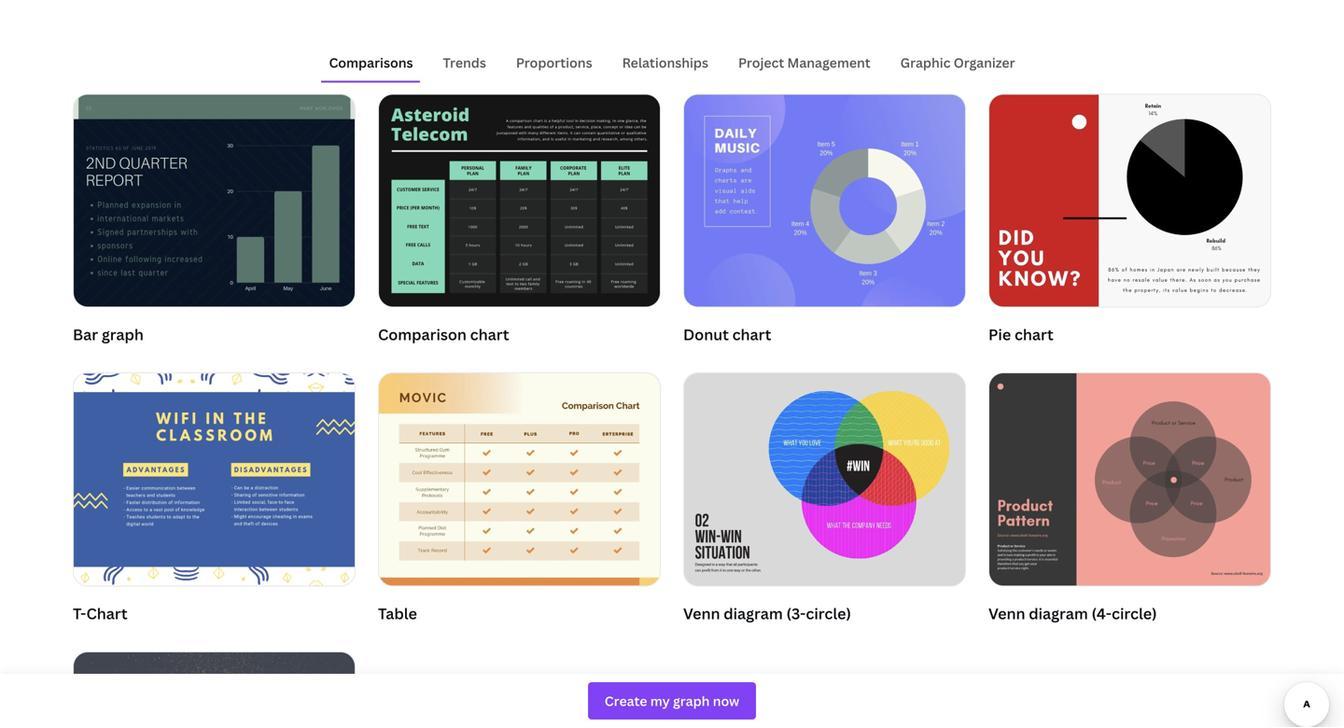 Task type: vqa. For each thing, say whether or not it's contained in the screenshot.
Owner button
no



Task type: locate. For each thing, give the bounding box(es) containing it.
venn diagram (4-circle) link
[[989, 373, 1272, 630]]

graphic organizer button
[[894, 45, 1023, 81]]

chart for donut chart
[[733, 325, 772, 345]]

project management button
[[731, 45, 879, 81]]

diagram for (4-
[[1030, 604, 1089, 624]]

circle) for (3-
[[806, 604, 852, 624]]

1 horizontal spatial circle)
[[1112, 604, 1158, 624]]

donut
[[684, 325, 729, 345]]

bar graph
[[73, 325, 144, 345]]

graphic
[[901, 54, 951, 71]]

chart right comparison
[[470, 325, 509, 345]]

1 chart from the left
[[470, 325, 509, 345]]

pie chart
[[989, 325, 1054, 345]]

chart
[[86, 604, 128, 624]]

1 circle) from the left
[[806, 604, 852, 624]]

diagram for (3-
[[724, 604, 783, 624]]

2 diagram from the left
[[1030, 604, 1089, 624]]

venn diagram (3-circle)
[[684, 604, 852, 624]]

comparison
[[378, 325, 467, 345]]

circle)
[[806, 604, 852, 624], [1112, 604, 1158, 624]]

diagram
[[724, 604, 783, 624], [1030, 604, 1089, 624]]

donut chart link
[[684, 94, 967, 350]]

circle) inside venn diagram (4-circle) link
[[1112, 604, 1158, 624]]

1 diagram from the left
[[724, 604, 783, 624]]

t-
[[73, 604, 86, 624]]

t-chart
[[73, 604, 128, 624]]

chart for comparison chart
[[470, 325, 509, 345]]

chart right pie
[[1015, 325, 1054, 345]]

1 venn from the left
[[684, 604, 721, 624]]

circle) for (4-
[[1112, 604, 1158, 624]]

2 circle) from the left
[[1112, 604, 1158, 624]]

chart right donut
[[733, 325, 772, 345]]

0 horizontal spatial venn
[[684, 604, 721, 624]]

2 horizontal spatial chart
[[1015, 325, 1054, 345]]

1 horizontal spatial diagram
[[1030, 604, 1089, 624]]

organizer
[[954, 54, 1016, 71]]

marketing mix 4-circle venn diagram image
[[990, 374, 1271, 586]]

comparisons
[[329, 54, 413, 71]]

diagram left '(3-'
[[724, 604, 783, 624]]

1 horizontal spatial venn
[[989, 604, 1026, 624]]

diagram left (4-
[[1030, 604, 1089, 624]]

comparison chart link
[[378, 94, 661, 350]]

2 chart from the left
[[733, 325, 772, 345]]

chart
[[470, 325, 509, 345], [733, 325, 772, 345], [1015, 325, 1054, 345]]

2 venn from the left
[[989, 604, 1026, 624]]

0 horizontal spatial circle)
[[806, 604, 852, 624]]

circle) inside venn diagram (3-circle) link
[[806, 604, 852, 624]]

project
[[739, 54, 785, 71]]

3 chart from the left
[[1015, 325, 1054, 345]]

0 horizontal spatial diagram
[[724, 604, 783, 624]]

bar
[[73, 325, 98, 345]]

venn diagram (3-circle) link
[[684, 373, 967, 630]]

t-chart link
[[73, 373, 356, 630]]

venn diagram (4-circle)
[[989, 604, 1158, 624]]

chart for pie chart
[[1015, 325, 1054, 345]]

1 horizontal spatial chart
[[733, 325, 772, 345]]

table
[[378, 604, 417, 624]]

management
[[788, 54, 871, 71]]

venn
[[684, 604, 721, 624], [989, 604, 1026, 624]]

0 horizontal spatial chart
[[470, 325, 509, 345]]

chart inside 'link'
[[470, 325, 509, 345]]



Task type: describe. For each thing, give the bounding box(es) containing it.
trends
[[443, 54, 486, 71]]

venn for venn diagram (4-circle)
[[989, 604, 1026, 624]]

graph
[[102, 325, 144, 345]]

venn for venn diagram (3-circle)
[[684, 604, 721, 624]]

pie chart link
[[989, 94, 1272, 350]]

(3-
[[787, 604, 806, 624]]

pie
[[989, 325, 1012, 345]]

table link
[[378, 373, 661, 630]]

table image
[[379, 374, 660, 586]]

green and black corporate comparison chart image
[[379, 95, 660, 307]]

proportions
[[516, 54, 593, 71]]

patterned 3-circle venn diagram image
[[685, 374, 966, 586]]

blue and yellow funky t-chart image
[[74, 374, 355, 586]]

pink and violet neon gradient creative presentation image
[[685, 95, 966, 307]]

donut chart
[[684, 325, 772, 345]]

black white red asian japanese architecture presentation image
[[990, 95, 1271, 307]]

trends button
[[436, 45, 494, 81]]

corporate presentation image
[[74, 95, 355, 307]]

maslow's hierarchy of needs 5-circle venn diagram image
[[74, 653, 355, 728]]

project management
[[739, 54, 871, 71]]

(4-
[[1092, 604, 1112, 624]]

relationships
[[623, 54, 709, 71]]

bar graph link
[[73, 94, 356, 350]]

proportions button
[[509, 45, 600, 81]]

comparison chart
[[378, 325, 509, 345]]

relationships button
[[615, 45, 716, 81]]

comparisons button
[[322, 45, 421, 81]]

graphic organizer
[[901, 54, 1016, 71]]



